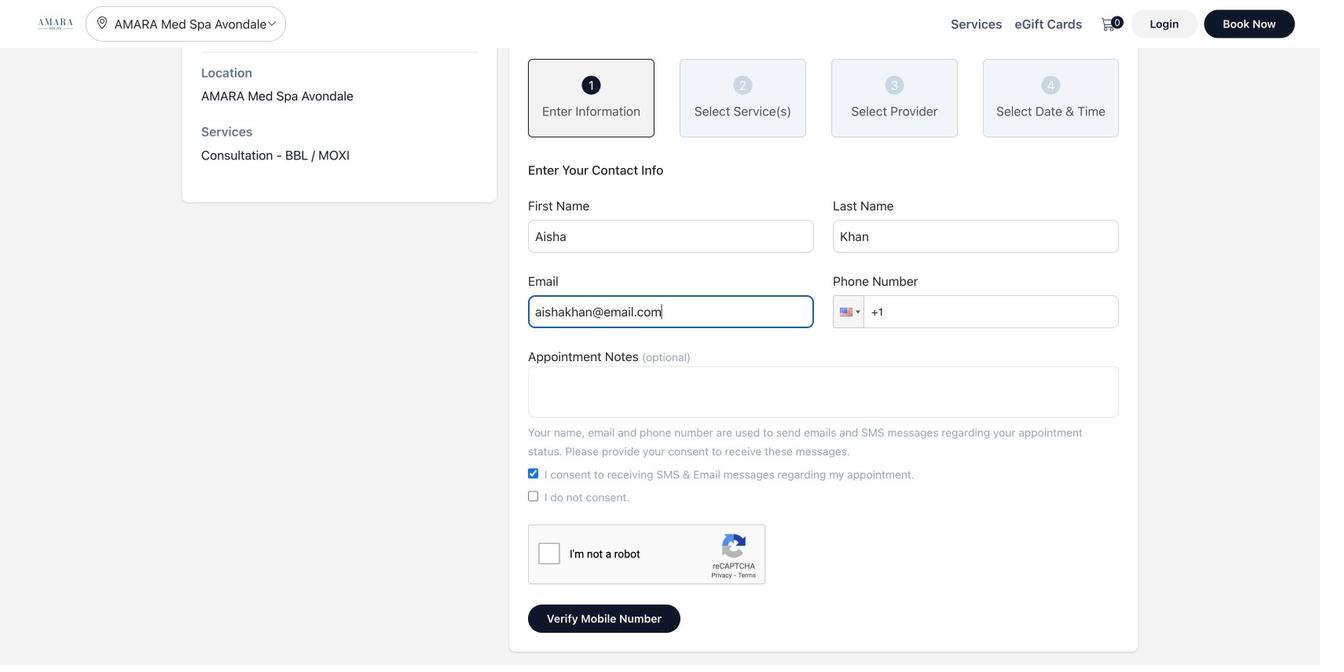 Task type: locate. For each thing, give the bounding box(es) containing it.
None checkbox
[[528, 469, 539, 479]]

Enter First Name text field
[[528, 220, 814, 253]]

1 (702) 123-4567 telephone field
[[833, 296, 1120, 329]]

sitelogo image
[[38, 6, 73, 42]]

Enter Last Name text field
[[833, 220, 1120, 253]]

None checkbox
[[528, 492, 539, 502]]

None text field
[[528, 366, 1120, 418]]



Task type: describe. For each thing, give the bounding box(es) containing it.
cart3 image
[[1102, 17, 1116, 31]]

Enter Email text field
[[528, 296, 814, 329]]

geo alt image
[[96, 17, 108, 29]]

united states: + 1 image
[[856, 311, 861, 314]]



